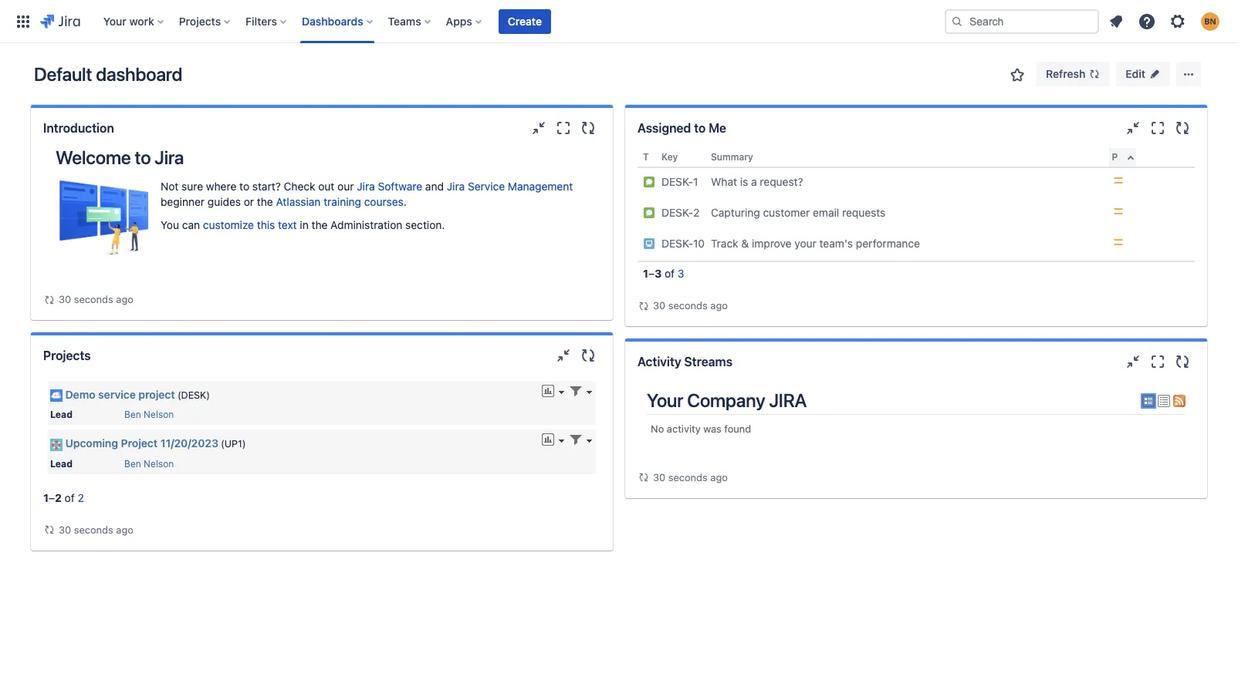 Task type: locate. For each thing, give the bounding box(es) containing it.
1 ben from the top
[[124, 409, 141, 421]]

an arrow curved in a circular way on the button that refreshes the dashboard image
[[43, 294, 56, 306], [638, 472, 650, 484], [43, 524, 56, 537]]

ago for assigned to me
[[711, 300, 728, 312]]

0 vertical spatial your
[[103, 14, 126, 27]]

more dashboard actions image
[[1180, 65, 1198, 83]]

30 inside the assigned to me region
[[653, 300, 666, 312]]

0 horizontal spatial 1
[[43, 491, 49, 505]]

1 down it help icon
[[643, 267, 649, 280]]

lead down demo in the bottom left of the page
[[50, 409, 73, 421]]

it help image
[[643, 238, 655, 250]]

2 left 2 link in the bottom of the page
[[55, 491, 62, 505]]

2 horizontal spatial 1
[[693, 175, 698, 188]]

service request image
[[643, 176, 655, 188]]

jira right and
[[447, 180, 465, 193]]

0 horizontal spatial projects
[[43, 349, 91, 363]]

desk-2
[[662, 206, 700, 219]]

to
[[694, 121, 706, 135], [135, 147, 151, 168], [239, 180, 249, 193]]

training
[[324, 195, 361, 208]]

track & improve your team's performance link
[[711, 237, 920, 250]]

ago for activity streams
[[711, 472, 728, 484]]

activity streams region
[[638, 382, 1195, 486]]

0 vertical spatial of
[[665, 267, 675, 280]]

ben nelson down upcoming project 11/20/2023 (up1)
[[124, 458, 174, 470]]

no
[[651, 423, 664, 436]]

filters button
[[241, 9, 293, 34]]

ben
[[124, 409, 141, 421], [124, 458, 141, 470]]

2 ben from the top
[[124, 458, 141, 470]]

start?
[[252, 180, 281, 193]]

0 vertical spatial medium image
[[1112, 205, 1125, 218]]

dashboards button
[[297, 9, 379, 34]]

seconds inside activity streams 'region'
[[668, 472, 708, 484]]

your for your company jira
[[647, 390, 683, 412]]

nelson for 11/20/2023
[[144, 458, 174, 470]]

requests
[[842, 206, 886, 219]]

projects up demo in the bottom left of the page
[[43, 349, 91, 363]]

30 seconds ago inside the assigned to me region
[[653, 300, 728, 312]]

ben nelson link
[[124, 409, 174, 421], [124, 458, 174, 470]]

your
[[103, 14, 126, 27], [647, 390, 683, 412]]

ago for projects
[[116, 524, 134, 536]]

1 vertical spatial of
[[65, 491, 75, 505]]

minimize activity streams image
[[1124, 353, 1143, 371]]

seconds inside the assigned to me region
[[668, 300, 708, 312]]

30 inside activity streams 'region'
[[653, 472, 666, 484]]

the down the start?
[[257, 195, 273, 208]]

2 horizontal spatial 2
[[693, 206, 700, 219]]

0 vertical spatial projects
[[179, 14, 221, 27]]

of
[[665, 267, 675, 280], [65, 491, 75, 505]]

1 vertical spatial –
[[49, 491, 55, 505]]

2 horizontal spatial to
[[694, 121, 706, 135]]

lead
[[50, 409, 73, 421], [50, 458, 73, 470]]

ben nelson for 11/20/2023
[[124, 458, 174, 470]]

2 vertical spatial to
[[239, 180, 249, 193]]

1 vertical spatial 1
[[643, 267, 649, 280]]

banner containing your work
[[0, 0, 1238, 43]]

ben nelson down the project
[[124, 409, 174, 421]]

service request image
[[643, 207, 655, 219]]

0 horizontal spatial your
[[103, 14, 126, 27]]

1 for assigned to me
[[643, 267, 649, 280]]

3 left 3 link
[[655, 267, 662, 280]]

1
[[693, 175, 698, 188], [643, 267, 649, 280], [43, 491, 49, 505]]

the right in
[[312, 218, 328, 232]]

of left 2 link in the bottom of the page
[[65, 491, 75, 505]]

30 seconds ago inside activity streams 'region'
[[653, 472, 728, 484]]

minimize introduction image
[[530, 119, 548, 137]]

the
[[257, 195, 273, 208], [312, 218, 328, 232]]

nelson down upcoming project 11/20/2023 (up1)
[[144, 458, 174, 470]]

0 vertical spatial desk-
[[662, 175, 693, 188]]

ben down demo service project (desk)
[[124, 409, 141, 421]]

desk-
[[662, 175, 693, 188], [662, 206, 693, 219], [662, 237, 693, 250]]

refresh assigned to me image
[[1174, 119, 1192, 137]]

company
[[687, 390, 765, 412]]

2 vertical spatial desk-
[[662, 237, 693, 250]]

nelson down the project
[[144, 409, 174, 421]]

or
[[244, 195, 254, 208]]

30
[[59, 293, 71, 306], [653, 300, 666, 312], [653, 472, 666, 484], [59, 524, 71, 536]]

desk- right it help icon
[[662, 237, 693, 250]]

1 horizontal spatial of
[[665, 267, 675, 280]]

2 vertical spatial an arrow curved in a circular way on the button that refreshes the dashboard image
[[43, 524, 56, 537]]

ago inside the projects region
[[116, 524, 134, 536]]

0 vertical spatial lead
[[50, 409, 73, 421]]

of inside the projects region
[[65, 491, 75, 505]]

your profile and settings image
[[1201, 12, 1220, 30]]

refresh button
[[1037, 62, 1110, 86]]

management
[[508, 180, 573, 193]]

1 vertical spatial medium image
[[1112, 236, 1125, 249]]

1 vertical spatial the
[[312, 218, 328, 232]]

30 seconds ago
[[59, 293, 134, 306], [653, 300, 728, 312], [653, 472, 728, 484], [59, 524, 134, 536]]

to left me
[[694, 121, 706, 135]]

me
[[709, 121, 727, 135]]

jira software link
[[357, 180, 422, 193]]

0 vertical spatial ben nelson link
[[124, 409, 174, 421]]

0 vertical spatial an arrow curved in a circular way on the button that refreshes the dashboard image
[[43, 294, 56, 306]]

guides
[[208, 195, 241, 208]]

– for assigned to me
[[649, 267, 655, 280]]

your work button
[[99, 9, 170, 34]]

streams
[[684, 355, 733, 369]]

2 lead from the top
[[50, 458, 73, 470]]

1 left what
[[693, 175, 698, 188]]

medium image for capturing customer email requests
[[1112, 205, 1125, 218]]

activity streams
[[638, 355, 733, 369]]

0 horizontal spatial 2
[[55, 491, 62, 505]]

1 left 2 link in the bottom of the page
[[43, 491, 49, 505]]

desk-10 track & improve your team's performance
[[662, 237, 920, 250]]

1 horizontal spatial –
[[649, 267, 655, 280]]

ben for project
[[124, 458, 141, 470]]

your left the work
[[103, 14, 126, 27]]

30 inside the projects region
[[59, 524, 71, 536]]

1 ben nelson link from the top
[[124, 409, 174, 421]]

ago inside the assigned to me region
[[711, 300, 728, 312]]

seconds inside the projects region
[[74, 524, 113, 536]]

of left 3 link
[[665, 267, 675, 280]]

you can customize this text in the administration section.
[[161, 218, 445, 232]]

1 vertical spatial desk-
[[662, 206, 693, 219]]

capturing
[[711, 206, 760, 219]]

to up or
[[239, 180, 249, 193]]

ben nelson
[[124, 409, 174, 421], [124, 458, 174, 470]]

desk- right service request image
[[662, 206, 693, 219]]

your inside your work dropdown button
[[103, 14, 126, 27]]

30 seconds ago for introduction
[[59, 293, 134, 306]]

default
[[34, 63, 92, 85]]

ben for service
[[124, 409, 141, 421]]

0 vertical spatial nelson
[[144, 409, 174, 421]]

– for projects
[[49, 491, 55, 505]]

1 medium image from the top
[[1112, 205, 1125, 218]]

sure
[[181, 180, 203, 193]]

seconds for assigned to me
[[668, 300, 708, 312]]

introduction
[[43, 121, 114, 135]]

an arrow curved in a circular way on the button that refreshes the dashboard image for projects
[[43, 524, 56, 537]]

seconds inside introduction region
[[74, 293, 113, 306]]

2 vertical spatial 1
[[43, 491, 49, 505]]

desk- down key
[[662, 175, 693, 188]]

desk- for desk-2
[[662, 206, 693, 219]]

refresh activity streams image
[[1174, 353, 1192, 371]]

refresh image
[[1089, 68, 1101, 80]]

teams
[[388, 14, 421, 27]]

0 horizontal spatial –
[[49, 491, 55, 505]]

p
[[1112, 151, 1118, 163]]

maximize introduction image
[[554, 119, 573, 137]]

2 medium image from the top
[[1112, 236, 1125, 249]]

2 nelson from the top
[[144, 458, 174, 470]]

check
[[284, 180, 315, 193]]

ben nelson link down the project
[[124, 409, 174, 421]]

ben nelson link down upcoming project 11/20/2023 (up1)
[[124, 458, 174, 470]]

your up no at the right of page
[[647, 390, 683, 412]]

nelson
[[144, 409, 174, 421], [144, 458, 174, 470]]

seconds for projects
[[74, 524, 113, 536]]

(up1)
[[221, 439, 246, 450]]

0 vertical spatial –
[[649, 267, 655, 280]]

ben nelson link for project
[[124, 409, 174, 421]]

a
[[751, 175, 757, 188]]

0 horizontal spatial the
[[257, 195, 273, 208]]

beginner
[[161, 195, 205, 208]]

1 vertical spatial to
[[135, 147, 151, 168]]

1 vertical spatial an arrow curved in a circular way on the button that refreshes the dashboard image
[[638, 472, 650, 484]]

an arrow curved in a circular way on the button that refreshes the dashboard image inside the projects region
[[43, 524, 56, 537]]

1 vertical spatial your
[[647, 390, 683, 412]]

1 inside the projects region
[[43, 491, 49, 505]]

lead for upcoming project 11/20/2023
[[50, 458, 73, 470]]

ben nelson for project
[[124, 409, 174, 421]]

0 vertical spatial 1
[[693, 175, 698, 188]]

jira image
[[40, 12, 80, 30], [40, 12, 80, 30]]

ago inside activity streams 'region'
[[711, 472, 728, 484]]

0 horizontal spatial 3
[[655, 267, 662, 280]]

1 horizontal spatial to
[[239, 180, 249, 193]]

minimize assigned to me image
[[1124, 119, 1143, 137]]

the inside not sure where to start? check out our jira software and jira service management beginner guides or the atlassian training courses .
[[257, 195, 273, 208]]

1 vertical spatial nelson
[[144, 458, 174, 470]]

refresh introduction image
[[579, 119, 598, 137]]

30 inside introduction region
[[59, 293, 71, 306]]

30 seconds ago inside introduction region
[[59, 293, 134, 306]]

1 horizontal spatial 1
[[643, 267, 649, 280]]

projects inside 'popup button'
[[179, 14, 221, 27]]

2
[[693, 206, 700, 219], [55, 491, 62, 505], [78, 491, 84, 505]]

– inside the projects region
[[49, 491, 55, 505]]

.
[[404, 195, 407, 208]]

0 vertical spatial ben nelson
[[124, 409, 174, 421]]

jira right the our in the left of the page
[[357, 180, 375, 193]]

not
[[161, 180, 179, 193]]

seconds
[[74, 293, 113, 306], [668, 300, 708, 312], [668, 472, 708, 484], [74, 524, 113, 536]]

1 vertical spatial ben nelson
[[124, 458, 174, 470]]

projects
[[179, 14, 221, 27], [43, 349, 91, 363]]

ago
[[116, 293, 134, 306], [711, 300, 728, 312], [711, 472, 728, 484], [116, 524, 134, 536]]

30 seconds ago for assigned to me
[[653, 300, 728, 312]]

0 horizontal spatial of
[[65, 491, 75, 505]]

1 for projects
[[43, 491, 49, 505]]

in
[[300, 218, 309, 232]]

banner
[[0, 0, 1238, 43]]

11/20/2023
[[160, 437, 218, 450]]

&
[[741, 237, 749, 250]]

your
[[795, 237, 817, 250]]

of inside the assigned to me region
[[665, 267, 675, 280]]

1 horizontal spatial your
[[647, 390, 683, 412]]

medium image
[[1112, 205, 1125, 218], [1112, 236, 1125, 249]]

ben down project
[[124, 458, 141, 470]]

ben nelson link for 11/20/2023
[[124, 458, 174, 470]]

0 vertical spatial to
[[694, 121, 706, 135]]

0 horizontal spatial to
[[135, 147, 151, 168]]

1 nelson from the top
[[144, 409, 174, 421]]

nelson for project
[[144, 409, 174, 421]]

– inside the assigned to me region
[[649, 267, 655, 280]]

maximize activity streams image
[[1149, 353, 1167, 371]]

1 ben nelson from the top
[[124, 409, 174, 421]]

1 vertical spatial ben nelson link
[[124, 458, 174, 470]]

1 3 from the left
[[655, 267, 662, 280]]

1 – 2 of 2
[[43, 491, 84, 505]]

1 horizontal spatial projects
[[179, 14, 221, 27]]

2 down upcoming
[[78, 491, 84, 505]]

1 horizontal spatial 2
[[78, 491, 84, 505]]

customize
[[203, 218, 254, 232]]

what is a request? link
[[711, 175, 803, 188]]

your inside activity streams 'region'
[[647, 390, 683, 412]]

1 vertical spatial lead
[[50, 458, 73, 470]]

your for your work
[[103, 14, 126, 27]]

30 seconds ago inside the projects region
[[59, 524, 134, 536]]

1 lead from the top
[[50, 409, 73, 421]]

0 vertical spatial ben
[[124, 409, 141, 421]]

lead up 1 – 2 of 2
[[50, 458, 73, 470]]

1 desk- from the top
[[662, 175, 693, 188]]

2 up 10
[[693, 206, 700, 219]]

to right welcome at the top left of the page
[[135, 147, 151, 168]]

2 ben nelson link from the top
[[124, 458, 174, 470]]

0 vertical spatial the
[[257, 195, 273, 208]]

1 vertical spatial ben
[[124, 458, 141, 470]]

2 ben nelson from the top
[[124, 458, 174, 470]]

30 for activity streams
[[653, 472, 666, 484]]

an arrow curved in a circular way on the button that refreshes the dashboard image inside introduction region
[[43, 294, 56, 306]]

an arrow curved in a circular way on the button that refreshes the dashboard image inside activity streams 'region'
[[638, 472, 650, 484]]

primary element
[[9, 0, 945, 43]]

jira up the not
[[155, 147, 184, 168]]

3 down desk-10 link
[[678, 267, 684, 280]]

ago inside introduction region
[[116, 293, 134, 306]]

1 horizontal spatial 3
[[678, 267, 684, 280]]

seconds for activity streams
[[668, 472, 708, 484]]

demo service project (desk)
[[65, 388, 210, 401]]

– left 3 link
[[649, 267, 655, 280]]

0 horizontal spatial jira
[[155, 147, 184, 168]]

improve
[[752, 237, 792, 250]]

– left 2 link in the bottom of the page
[[49, 491, 55, 505]]

to for me
[[694, 121, 706, 135]]

2 desk- from the top
[[662, 206, 693, 219]]

edit icon image
[[1149, 68, 1161, 80]]

projects right the work
[[179, 14, 221, 27]]

this
[[257, 218, 275, 232]]

desk- for desk-1
[[662, 175, 693, 188]]



Task type: vqa. For each thing, say whether or not it's contained in the screenshot.
LIMITS
no



Task type: describe. For each thing, give the bounding box(es) containing it.
star default dashboard image
[[1008, 66, 1027, 84]]

an arrow curved in a circular way on the button that refreshes the dashboard image for activity streams
[[638, 472, 650, 484]]

dashboards
[[302, 14, 363, 27]]

demo
[[65, 388, 95, 401]]

edit
[[1126, 67, 1146, 80]]

2 horizontal spatial jira
[[447, 180, 465, 193]]

settings image
[[1169, 12, 1187, 30]]

30 seconds ago for activity streams
[[653, 472, 728, 484]]

default dashboard
[[34, 63, 182, 85]]

team's
[[820, 237, 853, 250]]

you
[[161, 218, 179, 232]]

assigned to me region
[[638, 148, 1195, 314]]

capturing customer email requests
[[711, 206, 886, 219]]

key
[[662, 151, 678, 163]]

edit link
[[1117, 62, 1170, 86]]

jira service management link
[[447, 180, 573, 193]]

2 link
[[78, 491, 84, 505]]

introduction region
[[43, 147, 601, 308]]

courses
[[364, 195, 404, 208]]

upcoming project 11/20/2023 (up1)
[[65, 437, 246, 450]]

atlassian training courses link
[[276, 195, 404, 208]]

apps button
[[441, 9, 488, 34]]

seconds for introduction
[[74, 293, 113, 306]]

medium image for track & improve your team's performance
[[1112, 236, 1125, 249]]

ago for introduction
[[116, 293, 134, 306]]

30 for assigned to me
[[653, 300, 666, 312]]

notifications image
[[1107, 12, 1126, 30]]

our
[[338, 180, 354, 193]]

performance
[[856, 237, 920, 250]]

(desk)
[[178, 390, 210, 401]]

30 for introduction
[[59, 293, 71, 306]]

what
[[711, 175, 737, 188]]

upcoming project 11/20/2023 link
[[65, 437, 218, 450]]

teams button
[[383, 9, 437, 34]]

activity
[[638, 355, 681, 369]]

no activity was found
[[651, 423, 751, 436]]

your work
[[103, 14, 154, 27]]

lead for demo service project
[[50, 409, 73, 421]]

customize this text link
[[203, 218, 297, 232]]

appswitcher icon image
[[14, 12, 32, 30]]

not sure where to start? check out our jira software and jira service management beginner guides or the atlassian training courses .
[[161, 180, 573, 208]]

1 horizontal spatial jira
[[357, 180, 375, 193]]

work
[[129, 14, 154, 27]]

an arrow curved in a circular way on the button that refreshes the dashboard image for introduction
[[43, 294, 56, 306]]

search image
[[951, 15, 964, 27]]

found
[[724, 423, 751, 436]]

out
[[318, 180, 335, 193]]

1 vertical spatial projects
[[43, 349, 91, 363]]

10
[[693, 237, 705, 250]]

2 3 from the left
[[678, 267, 684, 280]]

service
[[98, 388, 136, 401]]

what is a request?
[[711, 175, 803, 188]]

1 – 3 of 3
[[643, 267, 684, 280]]

text
[[278, 218, 297, 232]]

and
[[425, 180, 444, 193]]

an arrow curved in a circular way on the button that refreshes the dashboard image
[[638, 300, 650, 312]]

welcome
[[56, 147, 131, 168]]

jira
[[769, 390, 807, 412]]

your company jira
[[647, 390, 807, 412]]

create button
[[499, 9, 551, 34]]

30 for projects
[[59, 524, 71, 536]]

project
[[121, 437, 158, 450]]

minimize projects image
[[554, 347, 573, 365]]

activity
[[667, 423, 701, 436]]

1 horizontal spatial the
[[312, 218, 328, 232]]

dashboard
[[96, 63, 182, 85]]

help image
[[1138, 12, 1157, 30]]

create
[[508, 14, 542, 27]]

demo service project link
[[65, 388, 175, 401]]

projects region
[[43, 376, 601, 539]]

project
[[138, 388, 175, 401]]

upcoming
[[65, 437, 118, 450]]

administration
[[331, 218, 403, 232]]

service
[[468, 180, 505, 193]]

maximize assigned to me image
[[1149, 119, 1167, 137]]

filters
[[246, 14, 277, 27]]

to for jira
[[135, 147, 151, 168]]

refresh
[[1046, 67, 1086, 80]]

customer
[[763, 206, 810, 219]]

refresh projects image
[[579, 347, 598, 365]]

of for projects
[[65, 491, 75, 505]]

to inside not sure where to start? check out our jira software and jira service management beginner guides or the atlassian training courses .
[[239, 180, 249, 193]]

desk-1
[[662, 175, 698, 188]]

Search field
[[945, 9, 1099, 34]]

capturing customer email requests link
[[711, 206, 886, 219]]

projects button
[[174, 9, 236, 34]]

desk-1 link
[[662, 175, 698, 188]]

desk-2 link
[[662, 206, 700, 219]]

summary
[[711, 151, 753, 163]]

welcome to jira
[[56, 147, 184, 168]]

software
[[378, 180, 422, 193]]

email
[[813, 206, 839, 219]]

where
[[206, 180, 237, 193]]

desk-10 link
[[662, 237, 705, 250]]

2 inside the assigned to me region
[[693, 206, 700, 219]]

assigned to me
[[638, 121, 727, 135]]

request?
[[760, 175, 803, 188]]

assigned
[[638, 121, 691, 135]]

t
[[643, 151, 649, 163]]

section.
[[405, 218, 445, 232]]

of for assigned to me
[[665, 267, 675, 280]]

medium image
[[1112, 174, 1125, 187]]

3 desk- from the top
[[662, 237, 693, 250]]

30 seconds ago for projects
[[59, 524, 134, 536]]

track
[[711, 237, 739, 250]]

atlassian
[[276, 195, 321, 208]]



